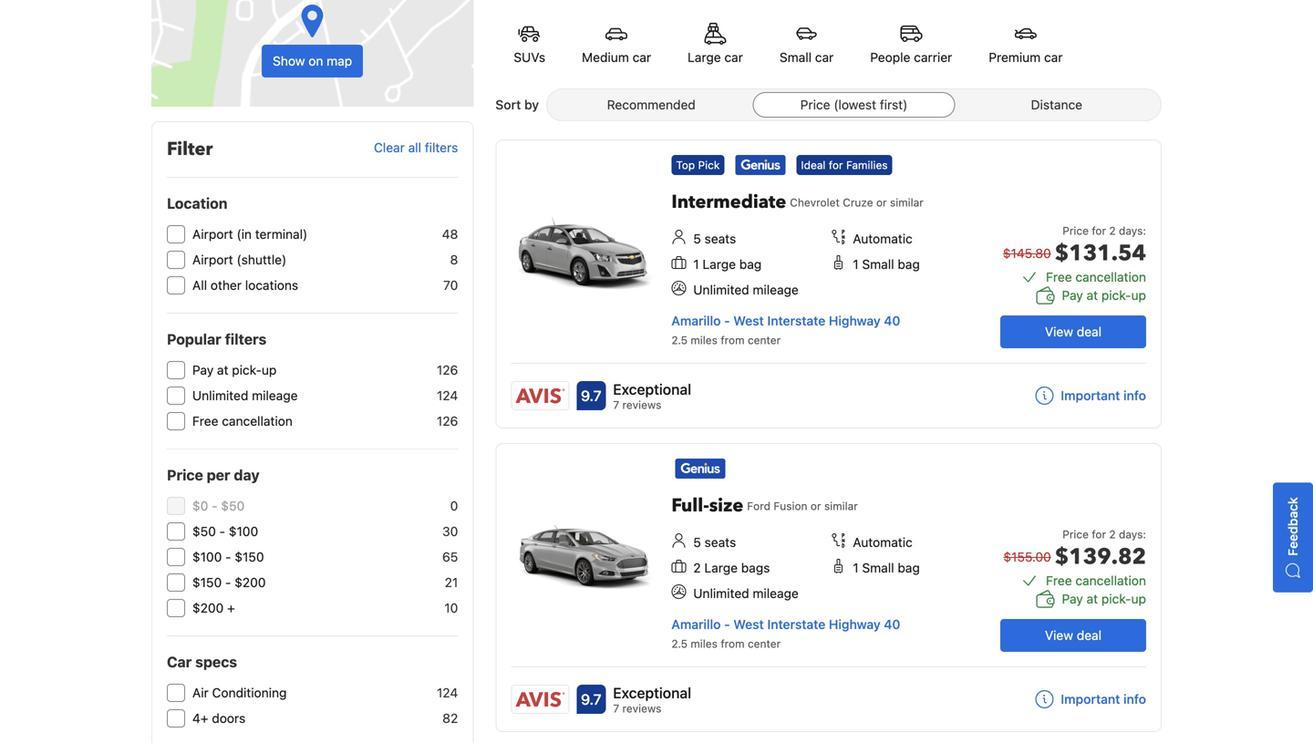 Task type: describe. For each thing, give the bounding box(es) containing it.
$131.54
[[1056, 239, 1147, 269]]

info for $131.54
[[1124, 388, 1147, 403]]

pay at pick-up for $139.82
[[1063, 592, 1147, 607]]

pick
[[699, 159, 720, 172]]

1 vertical spatial free
[[193, 414, 219, 429]]

5 seats for $131.54
[[694, 231, 737, 246]]

airport for airport (shuttle)
[[193, 252, 233, 267]]

1 for $139.82
[[853, 561, 859, 576]]

fusion
[[774, 500, 808, 513]]

small car button
[[762, 12, 853, 78]]

$139.82
[[1056, 542, 1147, 573]]

0
[[450, 499, 458, 514]]

view deal button for $131.54
[[1001, 316, 1147, 349]]

(in
[[237, 227, 252, 242]]

important for $139.82
[[1062, 692, 1121, 707]]

popular filters
[[167, 331, 267, 348]]

amarillo - west interstate highway 40 button for $139.82
[[672, 617, 901, 632]]

10
[[445, 601, 458, 616]]

view deal for $139.82
[[1046, 628, 1102, 643]]

premium car button
[[971, 12, 1082, 78]]

all
[[193, 278, 207, 293]]

customer rating 9.7 exceptional element for $131.54
[[613, 379, 692, 401]]

price for price (lowest first)
[[801, 97, 831, 112]]

top
[[676, 159, 695, 172]]

mileage for $139.82
[[753, 586, 799, 601]]

2 vertical spatial 2
[[694, 561, 701, 576]]

premium car
[[989, 50, 1063, 65]]

price for price per day
[[167, 467, 203, 484]]

medium car
[[582, 50, 652, 65]]

product card group containing $139.82
[[496, 443, 1169, 733]]

1 small bag for $139.82
[[853, 561, 921, 576]]

full-size ford fusion or similar
[[672, 494, 858, 519]]

0 horizontal spatial filters
[[225, 331, 267, 348]]

cruze
[[843, 196, 874, 209]]

reviews for $139.82
[[623, 703, 662, 715]]

view for $131.54
[[1046, 324, 1074, 339]]

price per day
[[167, 467, 260, 484]]

premium
[[989, 50, 1041, 65]]

info for $139.82
[[1124, 692, 1147, 707]]

automatic for $131.54
[[853, 231, 913, 246]]

airport (shuttle)
[[193, 252, 287, 267]]

- down 1 large bag
[[725, 313, 731, 328]]

4+ doors
[[193, 711, 246, 726]]

day
[[234, 467, 260, 484]]

$0 - $50
[[193, 499, 245, 514]]

important info for $131.54
[[1062, 388, 1147, 403]]

0 vertical spatial for
[[829, 159, 844, 172]]

show on map
[[273, 53, 352, 68]]

suvs
[[514, 50, 546, 65]]

ford
[[748, 500, 771, 513]]

carrier
[[914, 50, 953, 65]]

air
[[193, 686, 209, 701]]

small car
[[780, 50, 834, 65]]

price for 2 days: $155.00 $139.82
[[1004, 528, 1147, 573]]

1 horizontal spatial $200
[[235, 575, 266, 590]]

medium
[[582, 50, 629, 65]]

small inside the small car button
[[780, 50, 812, 65]]

free for $139.82
[[1047, 573, 1073, 589]]

filter
[[167, 137, 213, 162]]

people
[[871, 50, 911, 65]]

0 horizontal spatial $150
[[193, 575, 222, 590]]

9.7 element for $131.54
[[577, 381, 606, 411]]

70
[[443, 278, 458, 293]]

pay for $131.54
[[1063, 288, 1084, 303]]

4+
[[193, 711, 209, 726]]

location
[[167, 195, 228, 212]]

top pick
[[676, 159, 720, 172]]

people carrier button
[[853, 12, 971, 78]]

sort by
[[496, 97, 539, 112]]

similar inside full-size ford fusion or similar
[[825, 500, 858, 513]]

all
[[408, 140, 422, 155]]

40 for $131.54
[[884, 313, 901, 328]]

popular
[[167, 331, 222, 348]]

intermediate chevrolet cruze or similar
[[672, 190, 924, 215]]

west for $131.54
[[734, 313, 764, 328]]

first)
[[880, 97, 908, 112]]

cancellation for $139.82
[[1076, 573, 1147, 589]]

other
[[211, 278, 242, 293]]

- for 0
[[212, 499, 218, 514]]

0 horizontal spatial $200
[[193, 601, 224, 616]]

1 vertical spatial pick-
[[232, 363, 262, 378]]

amarillo - west interstate highway 40 2.5 miles from center for $139.82
[[672, 617, 901, 651]]

families
[[847, 159, 888, 172]]

2 large bags
[[694, 561, 770, 576]]

suvs button
[[496, 12, 564, 78]]

amarillo - west interstate highway 40 2.5 miles from center for $131.54
[[672, 313, 901, 347]]

cancellation for $131.54
[[1076, 270, 1147, 285]]

2 for $131.54
[[1110, 224, 1117, 237]]

recommended
[[607, 97, 696, 112]]

for for $139.82
[[1093, 528, 1107, 541]]

by
[[525, 97, 539, 112]]

for for $131.54
[[1093, 224, 1107, 237]]

show on map button
[[151, 0, 474, 107]]

8
[[450, 252, 458, 267]]

car specs
[[167, 654, 237, 671]]

air conditioning
[[193, 686, 287, 701]]

1 vertical spatial at
[[217, 363, 229, 378]]

airport (in terminal)
[[193, 227, 308, 242]]

30
[[443, 524, 458, 539]]

clear
[[374, 140, 405, 155]]

deal for $131.54
[[1077, 324, 1102, 339]]

2.5 for $131.54
[[672, 334, 688, 347]]

clear all filters button
[[374, 140, 458, 155]]

intermediate
[[672, 190, 787, 215]]

5 for $131.54
[[694, 231, 702, 246]]

pay at pick-up for $131.54
[[1063, 288, 1147, 303]]

$200 +
[[193, 601, 235, 616]]

5 for $139.82
[[694, 535, 702, 550]]

unlimited mileage for $139.82
[[694, 586, 799, 601]]

(shuttle)
[[237, 252, 287, 267]]

supplied by rc - avis image for $131.54
[[512, 382, 569, 410]]

21
[[445, 575, 458, 590]]

0 vertical spatial $50
[[221, 499, 245, 514]]

1 vertical spatial pay at pick-up
[[193, 363, 277, 378]]

bag for $131.54
[[898, 257, 921, 272]]

miles for $139.82
[[691, 638, 718, 651]]

free cancellation for $131.54
[[1047, 270, 1147, 285]]

ideal
[[801, 159, 826, 172]]

sort by element
[[547, 89, 1162, 121]]

82
[[443, 711, 458, 726]]

$155.00
[[1004, 550, 1052, 565]]

$150 - $200
[[193, 575, 266, 590]]

miles for $131.54
[[691, 334, 718, 347]]

$0
[[193, 499, 208, 514]]

highway for $131.54
[[829, 313, 881, 328]]

distance
[[1032, 97, 1083, 112]]

price for price for 2 days: $155.00 $139.82
[[1063, 528, 1089, 541]]

people carrier
[[871, 50, 953, 65]]

medium car button
[[564, 12, 670, 78]]

west for $139.82
[[734, 617, 764, 632]]

price (lowest first)
[[801, 97, 908, 112]]

car for premium car
[[1045, 50, 1063, 65]]

car for medium car
[[633, 50, 652, 65]]

on
[[309, 53, 323, 68]]

large car
[[688, 50, 744, 65]]

airport for airport (in terminal)
[[193, 227, 233, 242]]

map
[[327, 53, 352, 68]]

1 vertical spatial $50
[[193, 524, 216, 539]]

sort
[[496, 97, 521, 112]]

customer rating 9.7 exceptional element for $139.82
[[613, 683, 692, 704]]

full-
[[672, 494, 710, 519]]

view deal for $131.54
[[1046, 324, 1102, 339]]

9.7 for $131.54
[[581, 387, 602, 405]]

exceptional 7 reviews for $139.82
[[613, 685, 692, 715]]

important info for $139.82
[[1062, 692, 1147, 707]]

$100 - $150
[[193, 550, 264, 565]]

highway for $139.82
[[829, 617, 881, 632]]

all other locations
[[193, 278, 299, 293]]

- for 30
[[220, 524, 225, 539]]

seats for $139.82
[[705, 535, 737, 550]]

1 vertical spatial pay
[[193, 363, 214, 378]]

large for $139.82
[[705, 561, 738, 576]]

feedback button
[[1274, 483, 1314, 593]]

bags
[[742, 561, 770, 576]]

5 seats for $139.82
[[694, 535, 737, 550]]

48
[[442, 227, 458, 242]]



Task type: locate. For each thing, give the bounding box(es) containing it.
7 for $139.82
[[613, 703, 620, 715]]

2 5 from the top
[[694, 535, 702, 550]]

days: inside price for 2 days: $155.00 $139.82
[[1120, 528, 1147, 541]]

1 view from the top
[[1046, 324, 1074, 339]]

ideal for families
[[801, 159, 888, 172]]

$50
[[221, 499, 245, 514], [193, 524, 216, 539]]

$100 up $100 - $150
[[229, 524, 258, 539]]

124 for air conditioning
[[437, 686, 458, 701]]

bag for $139.82
[[898, 561, 921, 576]]

2 vertical spatial large
[[705, 561, 738, 576]]

1 seats from the top
[[705, 231, 737, 246]]

unlimited mileage down bags
[[694, 586, 799, 601]]

important info button for $139.82
[[1036, 691, 1147, 709]]

up down popular filters
[[262, 363, 277, 378]]

exceptional for $131.54
[[613, 381, 692, 398]]

1 vertical spatial miles
[[691, 638, 718, 651]]

unlimited mileage down 1 large bag
[[694, 282, 799, 297]]

1 vertical spatial 2
[[1110, 528, 1117, 541]]

2 deal from the top
[[1077, 628, 1102, 643]]

2 124 from the top
[[437, 686, 458, 701]]

info
[[1124, 388, 1147, 403], [1124, 692, 1147, 707]]

0 vertical spatial filters
[[425, 140, 458, 155]]

1 vertical spatial automatic
[[853, 535, 913, 550]]

1 amarillo from the top
[[672, 313, 721, 328]]

0 vertical spatial unlimited mileage
[[694, 282, 799, 297]]

amarillo - west interstate highway 40 2.5 miles from center down bags
[[672, 617, 901, 651]]

2 vertical spatial for
[[1093, 528, 1107, 541]]

1 important info from the top
[[1062, 388, 1147, 403]]

1 center from the top
[[748, 334, 781, 347]]

2 vertical spatial free cancellation
[[1047, 573, 1147, 589]]

at for $131.54
[[1087, 288, 1099, 303]]

amarillo down 1 large bag
[[672, 313, 721, 328]]

1 vertical spatial amarillo - west interstate highway 40 button
[[672, 617, 901, 632]]

free down the 'price for 2 days: $145.80 $131.54'
[[1047, 270, 1073, 285]]

view deal button for $139.82
[[1001, 620, 1147, 652]]

large up the recommended
[[688, 50, 721, 65]]

for up $139.82
[[1093, 528, 1107, 541]]

- for 65
[[226, 550, 231, 565]]

2 highway from the top
[[829, 617, 881, 632]]

0 vertical spatial up
[[1132, 288, 1147, 303]]

up for $131.54
[[1132, 288, 1147, 303]]

car inside button
[[816, 50, 834, 65]]

1 horizontal spatial $100
[[229, 524, 258, 539]]

1 deal from the top
[[1077, 324, 1102, 339]]

amarillo down 2 large bags
[[672, 617, 721, 632]]

1 vertical spatial amarillo - west interstate highway 40 2.5 miles from center
[[672, 617, 901, 651]]

customer rating 9.7 exceptional element
[[613, 379, 692, 401], [613, 683, 692, 704]]

pay down price for 2 days: $155.00 $139.82
[[1063, 592, 1084, 607]]

small for $131.54
[[863, 257, 895, 272]]

0 vertical spatial pay at pick-up
[[1063, 288, 1147, 303]]

5 up 1 large bag
[[694, 231, 702, 246]]

cancellation down $131.54
[[1076, 270, 1147, 285]]

2 2.5 from the top
[[672, 638, 688, 651]]

$150 up $200 +
[[193, 575, 222, 590]]

1 exceptional from the top
[[613, 381, 692, 398]]

0 vertical spatial view
[[1046, 324, 1074, 339]]

1 vertical spatial unlimited mileage
[[193, 388, 298, 403]]

1 horizontal spatial similar
[[891, 196, 924, 209]]

show
[[273, 53, 305, 68]]

filters right popular
[[225, 331, 267, 348]]

conditioning
[[212, 686, 287, 701]]

2 up $139.82
[[1110, 528, 1117, 541]]

exceptional 7 reviews for $131.54
[[613, 381, 692, 412]]

for inside price for 2 days: $155.00 $139.82
[[1093, 528, 1107, 541]]

pay for $139.82
[[1063, 592, 1084, 607]]

similar right cruze
[[891, 196, 924, 209]]

- right $0
[[212, 499, 218, 514]]

free cancellation down $139.82
[[1047, 573, 1147, 589]]

car inside 'button'
[[633, 50, 652, 65]]

1 vertical spatial mileage
[[252, 388, 298, 403]]

1 vertical spatial 5 seats
[[694, 535, 737, 550]]

2 interstate from the top
[[768, 617, 826, 632]]

1 vertical spatial airport
[[193, 252, 233, 267]]

2 seats from the top
[[705, 535, 737, 550]]

small for $139.82
[[863, 561, 895, 576]]

1 airport from the top
[[193, 227, 233, 242]]

1 exceptional 7 reviews from the top
[[613, 381, 692, 412]]

small
[[780, 50, 812, 65], [863, 257, 895, 272], [863, 561, 895, 576]]

0 vertical spatial interstate
[[768, 313, 826, 328]]

days: up $139.82
[[1120, 528, 1147, 541]]

supplied by rc - avis image
[[512, 382, 569, 410], [512, 686, 569, 714]]

2 west from the top
[[734, 617, 764, 632]]

1 amarillo - west interstate highway 40 2.5 miles from center from the top
[[672, 313, 901, 347]]

pick- down popular filters
[[232, 363, 262, 378]]

product card group containing $131.54
[[496, 140, 1169, 429]]

0 vertical spatial deal
[[1077, 324, 1102, 339]]

5 seats up 1 large bag
[[694, 231, 737, 246]]

- up $150 - $200
[[226, 550, 231, 565]]

amarillo for $131.54
[[672, 313, 721, 328]]

126 up 0
[[437, 414, 458, 429]]

126 for pay at pick-up
[[437, 363, 458, 378]]

2 automatic from the top
[[853, 535, 913, 550]]

1 miles from the top
[[691, 334, 718, 347]]

from down 2 large bags
[[721, 638, 745, 651]]

at
[[1087, 288, 1099, 303], [217, 363, 229, 378], [1087, 592, 1099, 607]]

seats
[[705, 231, 737, 246], [705, 535, 737, 550]]

2 important from the top
[[1062, 692, 1121, 707]]

1 40 from the top
[[884, 313, 901, 328]]

2 vertical spatial unlimited mileage
[[694, 586, 799, 601]]

1 vertical spatial seats
[[705, 535, 737, 550]]

0 vertical spatial important
[[1062, 388, 1121, 403]]

seats up 1 large bag
[[705, 231, 737, 246]]

0 vertical spatial free
[[1047, 270, 1073, 285]]

large down intermediate
[[703, 257, 736, 272]]

days: for $131.54
[[1120, 224, 1147, 237]]

1 days: from the top
[[1120, 224, 1147, 237]]

1 product card group from the top
[[496, 140, 1169, 429]]

$50 - $100
[[193, 524, 258, 539]]

2 important info from the top
[[1062, 692, 1147, 707]]

view deal button down $131.54
[[1001, 316, 1147, 349]]

filters right all
[[425, 140, 458, 155]]

2 1 small bag from the top
[[853, 561, 921, 576]]

unlimited for $139.82
[[694, 586, 750, 601]]

2 5 seats from the top
[[694, 535, 737, 550]]

1 vertical spatial $150
[[193, 575, 222, 590]]

1 large bag
[[694, 257, 762, 272]]

$50 down $0
[[193, 524, 216, 539]]

2 reviews from the top
[[623, 703, 662, 715]]

0 vertical spatial days:
[[1120, 224, 1147, 237]]

automatic for $139.82
[[853, 535, 913, 550]]

deal down $139.82
[[1077, 628, 1102, 643]]

1 9.7 element from the top
[[577, 381, 606, 411]]

0 vertical spatial large
[[688, 50, 721, 65]]

1 important from the top
[[1062, 388, 1121, 403]]

1 important info button from the top
[[1036, 387, 1147, 405]]

1 vertical spatial important info button
[[1036, 691, 1147, 709]]

view deal
[[1046, 324, 1102, 339], [1046, 628, 1102, 643]]

2 left bags
[[694, 561, 701, 576]]

mileage down popular filters
[[252, 388, 298, 403]]

center
[[748, 334, 781, 347], [748, 638, 781, 651]]

2 exceptional 7 reviews from the top
[[613, 685, 692, 715]]

1 9.7 from the top
[[581, 387, 602, 405]]

1 124 from the top
[[437, 388, 458, 403]]

1 vertical spatial interstate
[[768, 617, 826, 632]]

pay
[[1063, 288, 1084, 303], [193, 363, 214, 378], [1063, 592, 1084, 607]]

filters inside button
[[425, 140, 458, 155]]

0 vertical spatial exceptional
[[613, 381, 692, 398]]

1 5 from the top
[[694, 231, 702, 246]]

supplied by rc - avis image for $139.82
[[512, 686, 569, 714]]

5 seats
[[694, 231, 737, 246], [694, 535, 737, 550]]

0 vertical spatial west
[[734, 313, 764, 328]]

1 view deal from the top
[[1046, 324, 1102, 339]]

$200 up +
[[235, 575, 266, 590]]

deal for $139.82
[[1077, 628, 1102, 643]]

reviews for $131.54
[[623, 399, 662, 412]]

1 vertical spatial customer rating 9.7 exceptional element
[[613, 683, 692, 704]]

price for 2 days: $145.80 $131.54
[[1004, 224, 1147, 269]]

cancellation
[[1076, 270, 1147, 285], [222, 414, 293, 429], [1076, 573, 1147, 589]]

(lowest
[[834, 97, 877, 112]]

1 car from the left
[[633, 50, 652, 65]]

2 from from the top
[[721, 638, 745, 651]]

chevrolet
[[790, 196, 840, 209]]

1 vertical spatial view deal button
[[1001, 620, 1147, 652]]

miles down 2 large bags
[[691, 638, 718, 651]]

large left bags
[[705, 561, 738, 576]]

1 vertical spatial amarillo
[[672, 617, 721, 632]]

car for small car
[[816, 50, 834, 65]]

- for 21
[[225, 575, 231, 590]]

at for $139.82
[[1087, 592, 1099, 607]]

2.5
[[672, 334, 688, 347], [672, 638, 688, 651]]

unlimited for $131.54
[[694, 282, 750, 297]]

west down bags
[[734, 617, 764, 632]]

0 vertical spatial or
[[877, 196, 887, 209]]

similar right fusion in the bottom right of the page
[[825, 500, 858, 513]]

2 view deal button from the top
[[1001, 620, 1147, 652]]

2 view deal from the top
[[1046, 628, 1102, 643]]

large car button
[[670, 12, 762, 78]]

1 vertical spatial $100
[[193, 550, 222, 565]]

at down $131.54
[[1087, 288, 1099, 303]]

free cancellation down $131.54
[[1047, 270, 1147, 285]]

1 1 small bag from the top
[[853, 257, 921, 272]]

1 small bag
[[853, 257, 921, 272], [853, 561, 921, 576]]

1 for $131.54
[[853, 257, 859, 272]]

2 supplied by rc - avis image from the top
[[512, 686, 569, 714]]

for right ideal
[[829, 159, 844, 172]]

0 vertical spatial 1 small bag
[[853, 257, 921, 272]]

from
[[721, 334, 745, 347], [721, 638, 745, 651]]

up for $139.82
[[1132, 592, 1147, 607]]

1 vertical spatial up
[[262, 363, 277, 378]]

amarillo - west interstate highway 40 button down 1 large bag
[[672, 313, 901, 329]]

amarillo - west interstate highway 40 button down bags
[[672, 617, 901, 632]]

days:
[[1120, 224, 1147, 237], [1120, 528, 1147, 541]]

0 vertical spatial important info button
[[1036, 387, 1147, 405]]

pick- down $139.82
[[1102, 592, 1132, 607]]

2 7 from the top
[[613, 703, 620, 715]]

1 from from the top
[[721, 334, 745, 347]]

center down bags
[[748, 638, 781, 651]]

or inside intermediate chevrolet cruze or similar
[[877, 196, 887, 209]]

0 vertical spatial 2.5
[[672, 334, 688, 347]]

price
[[801, 97, 831, 112], [1063, 224, 1089, 237], [167, 467, 203, 484], [1063, 528, 1089, 541]]

5 seats up 2 large bags
[[694, 535, 737, 550]]

price up $139.82
[[1063, 528, 1089, 541]]

view down $145.80
[[1046, 324, 1074, 339]]

9.7 element
[[577, 381, 606, 411], [577, 685, 606, 714]]

bag
[[740, 257, 762, 272], [898, 257, 921, 272], [898, 561, 921, 576]]

0 vertical spatial pick-
[[1102, 288, 1132, 303]]

1 vertical spatial free cancellation
[[193, 414, 293, 429]]

days: up $131.54
[[1120, 224, 1147, 237]]

free
[[1047, 270, 1073, 285], [193, 414, 219, 429], [1047, 573, 1073, 589]]

airport left (in
[[193, 227, 233, 242]]

view deal down $131.54
[[1046, 324, 1102, 339]]

up
[[1132, 288, 1147, 303], [262, 363, 277, 378], [1132, 592, 1147, 607]]

2 vertical spatial free
[[1047, 573, 1073, 589]]

40
[[884, 313, 901, 328], [884, 617, 901, 632]]

2 for $139.82
[[1110, 528, 1117, 541]]

$145.80
[[1004, 246, 1052, 261]]

2 airport from the top
[[193, 252, 233, 267]]

free cancellation up day
[[193, 414, 293, 429]]

- down $100 - $150
[[225, 575, 231, 590]]

0 vertical spatial view deal button
[[1001, 316, 1147, 349]]

0 vertical spatial $150
[[235, 550, 264, 565]]

interstate for $131.54
[[768, 313, 826, 328]]

1 vertical spatial cancellation
[[222, 414, 293, 429]]

0 vertical spatial small
[[780, 50, 812, 65]]

1 horizontal spatial $150
[[235, 550, 264, 565]]

reviews
[[623, 399, 662, 412], [623, 703, 662, 715]]

0 horizontal spatial or
[[811, 500, 822, 513]]

specs
[[195, 654, 237, 671]]

0 horizontal spatial $50
[[193, 524, 216, 539]]

+
[[227, 601, 235, 616]]

1 automatic from the top
[[853, 231, 913, 246]]

2 car from the left
[[725, 50, 744, 65]]

2 vertical spatial small
[[863, 561, 895, 576]]

124 for unlimited mileage
[[437, 388, 458, 403]]

price left (lowest
[[801, 97, 831, 112]]

9.7
[[581, 387, 602, 405], [581, 691, 602, 709]]

0 vertical spatial 5
[[694, 231, 702, 246]]

126 for free cancellation
[[437, 414, 458, 429]]

1 vertical spatial filters
[[225, 331, 267, 348]]

doors
[[212, 711, 246, 726]]

7
[[613, 399, 620, 412], [613, 703, 620, 715]]

5 down full-
[[694, 535, 702, 550]]

1 vertical spatial or
[[811, 500, 822, 513]]

2.5 for $139.82
[[672, 638, 688, 651]]

or inside full-size ford fusion or similar
[[811, 500, 822, 513]]

0 vertical spatial supplied by rc - avis image
[[512, 382, 569, 410]]

2 vertical spatial pick-
[[1102, 592, 1132, 607]]

9.7 for $139.82
[[581, 691, 602, 709]]

free up price per day
[[193, 414, 219, 429]]

0 vertical spatial 126
[[437, 363, 458, 378]]

2 product card group from the top
[[496, 443, 1169, 733]]

pick- for $131.54
[[1102, 288, 1132, 303]]

product card group
[[496, 140, 1169, 429], [496, 443, 1169, 733]]

1 horizontal spatial $50
[[221, 499, 245, 514]]

similar inside intermediate chevrolet cruze or similar
[[891, 196, 924, 209]]

7 for $131.54
[[613, 399, 620, 412]]

2 miles from the top
[[691, 638, 718, 651]]

mileage down 1 large bag
[[753, 282, 799, 297]]

important info button
[[1036, 387, 1147, 405], [1036, 691, 1147, 709]]

0 vertical spatial similar
[[891, 196, 924, 209]]

mileage down bags
[[753, 586, 799, 601]]

free cancellation
[[1047, 270, 1147, 285], [193, 414, 293, 429], [1047, 573, 1147, 589]]

free cancellation for $139.82
[[1047, 573, 1147, 589]]

1 vertical spatial supplied by rc - avis image
[[512, 686, 569, 714]]

interstate for $139.82
[[768, 617, 826, 632]]

pick- for $139.82
[[1102, 592, 1132, 607]]

$150 up $150 - $200
[[235, 550, 264, 565]]

1 interstate from the top
[[768, 313, 826, 328]]

price inside sort by element
[[801, 97, 831, 112]]

pay at pick-up down $131.54
[[1063, 288, 1147, 303]]

seats for $131.54
[[705, 231, 737, 246]]

pay down popular
[[193, 363, 214, 378]]

1 vertical spatial 40
[[884, 617, 901, 632]]

pick- down $131.54
[[1102, 288, 1132, 303]]

west down 1 large bag
[[734, 313, 764, 328]]

free for $131.54
[[1047, 270, 1073, 285]]

mileage for $131.54
[[753, 282, 799, 297]]

1 highway from the top
[[829, 313, 881, 328]]

2 customer rating 9.7 exceptional element from the top
[[613, 683, 692, 704]]

124
[[437, 388, 458, 403], [437, 686, 458, 701]]

2 days: from the top
[[1120, 528, 1147, 541]]

or
[[877, 196, 887, 209], [811, 500, 822, 513]]

1 customer rating 9.7 exceptional element from the top
[[613, 379, 692, 401]]

1 7 from the top
[[613, 399, 620, 412]]

1 west from the top
[[734, 313, 764, 328]]

price inside price for 2 days: $155.00 $139.82
[[1063, 528, 1089, 541]]

per
[[207, 467, 230, 484]]

unlimited down popular filters
[[193, 388, 249, 403]]

large inside button
[[688, 50, 721, 65]]

0 horizontal spatial similar
[[825, 500, 858, 513]]

important info button for $131.54
[[1036, 387, 1147, 405]]

2 important info button from the top
[[1036, 691, 1147, 709]]

amarillo - west interstate highway 40 2.5 miles from center down 1 large bag
[[672, 313, 901, 347]]

important for $131.54
[[1062, 388, 1121, 403]]

1 vertical spatial 126
[[437, 414, 458, 429]]

pick-
[[1102, 288, 1132, 303], [232, 363, 262, 378], [1102, 592, 1132, 607]]

0 vertical spatial mileage
[[753, 282, 799, 297]]

40 for $139.82
[[884, 617, 901, 632]]

at down $139.82
[[1087, 592, 1099, 607]]

0 vertical spatial product card group
[[496, 140, 1169, 429]]

center for $131.54
[[748, 334, 781, 347]]

3 car from the left
[[816, 50, 834, 65]]

1 reviews from the top
[[623, 399, 662, 412]]

view for $139.82
[[1046, 628, 1074, 643]]

4 car from the left
[[1045, 50, 1063, 65]]

size
[[710, 494, 744, 519]]

2 info from the top
[[1124, 692, 1147, 707]]

1 small bag for $131.54
[[853, 257, 921, 272]]

for
[[829, 159, 844, 172], [1093, 224, 1107, 237], [1093, 528, 1107, 541]]

free down price for 2 days: $155.00 $139.82
[[1047, 573, 1073, 589]]

2 up $131.54
[[1110, 224, 1117, 237]]

or right fusion in the bottom right of the page
[[811, 500, 822, 513]]

1 5 seats from the top
[[694, 231, 737, 246]]

$50 up $50 - $100
[[221, 499, 245, 514]]

0 vertical spatial amarillo - west interstate highway 40 2.5 miles from center
[[672, 313, 901, 347]]

2 inside the 'price for 2 days: $145.80 $131.54'
[[1110, 224, 1117, 237]]

for up $131.54
[[1093, 224, 1107, 237]]

car right medium
[[633, 50, 652, 65]]

1 vertical spatial 7
[[613, 703, 620, 715]]

1 view deal button from the top
[[1001, 316, 1147, 349]]

- down 2 large bags
[[725, 617, 731, 632]]

unlimited down 1 large bag
[[694, 282, 750, 297]]

for inside the 'price for 2 days: $145.80 $131.54'
[[1093, 224, 1107, 237]]

pay at pick-up down popular filters
[[193, 363, 277, 378]]

1 vertical spatial $200
[[193, 601, 224, 616]]

unlimited down 2 large bags
[[694, 586, 750, 601]]

days: for $139.82
[[1120, 528, 1147, 541]]

miles down 1 large bag
[[691, 334, 718, 347]]

1 info from the top
[[1124, 388, 1147, 403]]

0 vertical spatial highway
[[829, 313, 881, 328]]

2 40 from the top
[[884, 617, 901, 632]]

cancellation down $139.82
[[1076, 573, 1147, 589]]

9.7 element for $139.82
[[577, 685, 606, 714]]

0 vertical spatial 124
[[437, 388, 458, 403]]

1 vertical spatial product card group
[[496, 443, 1169, 733]]

price inside the 'price for 2 days: $145.80 $131.54'
[[1063, 224, 1089, 237]]

1 amarillo - west interstate highway 40 button from the top
[[672, 313, 901, 329]]

center down 1 large bag
[[748, 334, 781, 347]]

1 vertical spatial 2.5
[[672, 638, 688, 651]]

1 vertical spatial 5
[[694, 535, 702, 550]]

clear all filters
[[374, 140, 458, 155]]

up down $131.54
[[1132, 288, 1147, 303]]

1 horizontal spatial or
[[877, 196, 887, 209]]

1 vertical spatial view
[[1046, 628, 1074, 643]]

2 view from the top
[[1046, 628, 1074, 643]]

pay down the 'price for 2 days: $145.80 $131.54'
[[1063, 288, 1084, 303]]

car up price (lowest first)
[[816, 50, 834, 65]]

seats up 2 large bags
[[705, 535, 737, 550]]

1 vertical spatial 9.7
[[581, 691, 602, 709]]

large for $131.54
[[703, 257, 736, 272]]

2 center from the top
[[748, 638, 781, 651]]

$100
[[229, 524, 258, 539], [193, 550, 222, 565]]

- down $0 - $50
[[220, 524, 225, 539]]

car
[[167, 654, 192, 671]]

2 9.7 from the top
[[581, 691, 602, 709]]

2 inside price for 2 days: $155.00 $139.82
[[1110, 528, 1117, 541]]

-
[[725, 313, 731, 328], [212, 499, 218, 514], [220, 524, 225, 539], [226, 550, 231, 565], [225, 575, 231, 590], [725, 617, 731, 632]]

1 vertical spatial info
[[1124, 692, 1147, 707]]

2 vertical spatial unlimited
[[694, 586, 750, 601]]

from for $139.82
[[721, 638, 745, 651]]

amarillo for $139.82
[[672, 617, 721, 632]]

2 vertical spatial at
[[1087, 592, 1099, 607]]

1 2.5 from the top
[[672, 334, 688, 347]]

price up $131.54
[[1063, 224, 1089, 237]]

car for large car
[[725, 50, 744, 65]]

from down 1 large bag
[[721, 334, 745, 347]]

at down popular filters
[[217, 363, 229, 378]]

2 exceptional from the top
[[613, 685, 692, 702]]

cancellation up day
[[222, 414, 293, 429]]

0 vertical spatial cancellation
[[1076, 270, 1147, 285]]

1 supplied by rc - avis image from the top
[[512, 382, 569, 410]]

2 9.7 element from the top
[[577, 685, 606, 714]]

view down $155.00
[[1046, 628, 1074, 643]]

amarillo - west interstate highway 40 button for $131.54
[[672, 313, 901, 329]]

1 vertical spatial large
[[703, 257, 736, 272]]

feedback
[[1286, 497, 1301, 556]]

2 amarillo - west interstate highway 40 2.5 miles from center from the top
[[672, 617, 901, 651]]

1 126 from the top
[[437, 363, 458, 378]]

0 vertical spatial at
[[1087, 288, 1099, 303]]

2 amarillo from the top
[[672, 617, 721, 632]]

amarillo - west interstate highway 40 button
[[672, 313, 901, 329], [672, 617, 901, 632]]

0 vertical spatial 9.7 element
[[577, 381, 606, 411]]

car left small car
[[725, 50, 744, 65]]

2 vertical spatial pay
[[1063, 592, 1084, 607]]

locations
[[245, 278, 299, 293]]

view deal button
[[1001, 316, 1147, 349], [1001, 620, 1147, 652]]

$100 down $50 - $100
[[193, 550, 222, 565]]

exceptional for $139.82
[[613, 685, 692, 702]]

0 vertical spatial miles
[[691, 334, 718, 347]]

1 vertical spatial unlimited
[[193, 388, 249, 403]]

exceptional 7 reviews
[[613, 381, 692, 412], [613, 685, 692, 715]]

1 vertical spatial exceptional 7 reviews
[[613, 685, 692, 715]]

up down $139.82
[[1132, 592, 1147, 607]]

2 126 from the top
[[437, 414, 458, 429]]

0 vertical spatial $200
[[235, 575, 266, 590]]

$200 left +
[[193, 601, 224, 616]]

pay at pick-up down $139.82
[[1063, 592, 1147, 607]]

center for $139.82
[[748, 638, 781, 651]]

large
[[688, 50, 721, 65], [703, 257, 736, 272], [705, 561, 738, 576]]

airport up all
[[193, 252, 233, 267]]

from for $131.54
[[721, 334, 745, 347]]

0 vertical spatial free cancellation
[[1047, 270, 1147, 285]]

days: inside the 'price for 2 days: $145.80 $131.54'
[[1120, 224, 1147, 237]]

important info
[[1062, 388, 1147, 403], [1062, 692, 1147, 707]]

65
[[443, 550, 458, 565]]

2 amarillo - west interstate highway 40 button from the top
[[672, 617, 901, 632]]

1 vertical spatial exceptional
[[613, 685, 692, 702]]

miles
[[691, 334, 718, 347], [691, 638, 718, 651]]

unlimited mileage for $131.54
[[694, 282, 799, 297]]

price left per
[[167, 467, 203, 484]]

view deal down $139.82
[[1046, 628, 1102, 643]]

0 vertical spatial 9.7
[[581, 387, 602, 405]]

view deal button down $139.82
[[1001, 620, 1147, 652]]

terminal)
[[255, 227, 308, 242]]

0 vertical spatial 5 seats
[[694, 231, 737, 246]]

2 vertical spatial cancellation
[[1076, 573, 1147, 589]]

unlimited mileage down popular filters
[[193, 388, 298, 403]]



Task type: vqa. For each thing, say whether or not it's contained in the screenshot.


